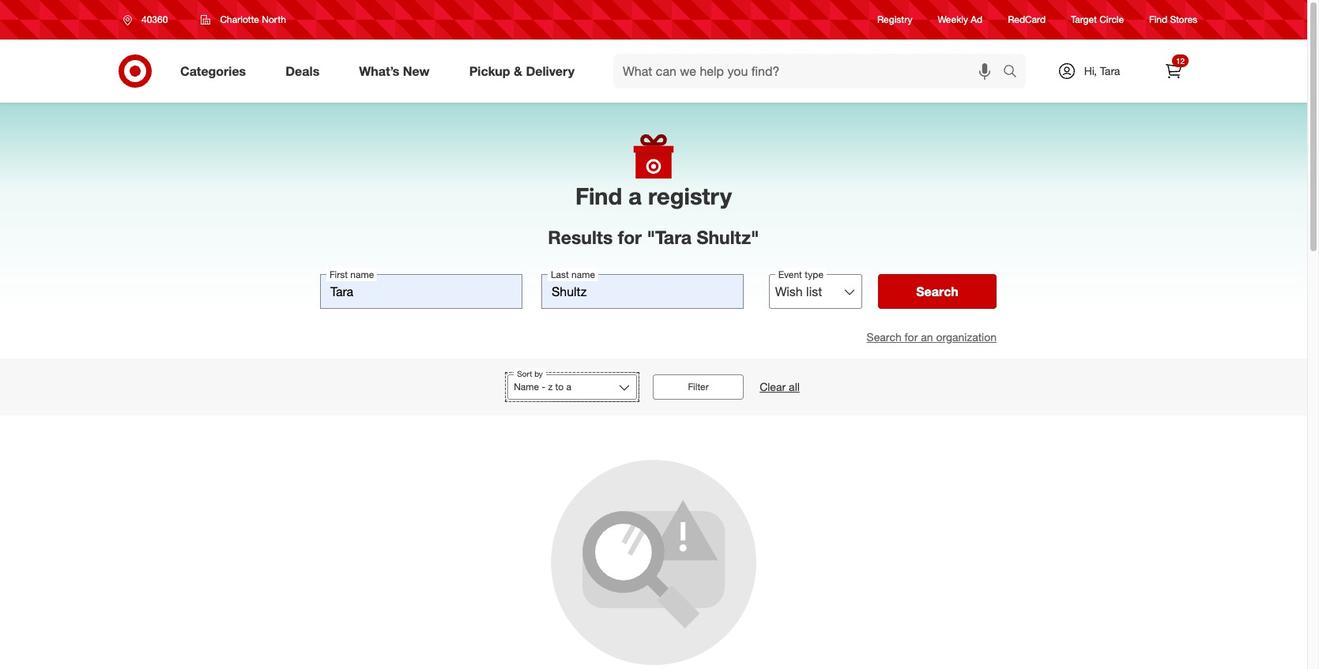 Task type: locate. For each thing, give the bounding box(es) containing it.
search for an organization
[[867, 330, 997, 344]]

for for search
[[905, 330, 918, 344]]

0 horizontal spatial search
[[867, 330, 902, 344]]

find stores
[[1149, 14, 1198, 26]]

deals link
[[272, 54, 339, 89]]

hi,
[[1084, 64, 1097, 77]]

search
[[996, 64, 1034, 80]]

charlotte
[[220, 13, 259, 25]]

0 vertical spatial search
[[916, 284, 959, 300]]

search left an
[[867, 330, 902, 344]]

search
[[916, 284, 959, 300], [867, 330, 902, 344]]

0 vertical spatial find
[[1149, 14, 1168, 26]]

circle
[[1100, 14, 1124, 26]]

all
[[789, 381, 800, 394]]

delivery
[[526, 63, 575, 79]]

12
[[1176, 56, 1185, 66]]

clear all
[[760, 381, 800, 394]]

clear all button
[[760, 380, 800, 396]]

"tara
[[647, 226, 692, 248]]

what's
[[359, 63, 400, 79]]

for
[[618, 226, 642, 248], [905, 330, 918, 344]]

12 link
[[1156, 54, 1191, 89]]

find a registry
[[575, 182, 732, 210]]

40360
[[141, 13, 168, 25]]

search up search for an organization
[[916, 284, 959, 300]]

search for search for an organization
[[867, 330, 902, 344]]

stores
[[1170, 14, 1198, 26]]

search inside button
[[916, 284, 959, 300]]

find inside find stores link
[[1149, 14, 1168, 26]]

weekly ad link
[[938, 13, 983, 27]]

for left "tara
[[618, 226, 642, 248]]

charlotte north button
[[191, 6, 296, 34]]

pickup
[[469, 63, 510, 79]]

what's new link
[[346, 54, 449, 89]]

1 vertical spatial for
[[905, 330, 918, 344]]

weekly
[[938, 14, 968, 26]]

registry
[[648, 182, 732, 210]]

1 vertical spatial search
[[867, 330, 902, 344]]

search button
[[878, 274, 997, 309]]

0 vertical spatial for
[[618, 226, 642, 248]]

filter button
[[653, 375, 744, 400]]

categories
[[180, 63, 246, 79]]

ad
[[971, 14, 983, 26]]

0 horizontal spatial for
[[618, 226, 642, 248]]

weekly ad
[[938, 14, 983, 26]]

find stores link
[[1149, 13, 1198, 27]]

find left a
[[575, 182, 622, 210]]

shultz"
[[697, 226, 759, 248]]

1 vertical spatial find
[[575, 182, 622, 210]]

1 horizontal spatial find
[[1149, 14, 1168, 26]]

target circle link
[[1071, 13, 1124, 27]]

1 horizontal spatial search
[[916, 284, 959, 300]]

find for find stores
[[1149, 14, 1168, 26]]

results
[[548, 226, 613, 248]]

deals
[[286, 63, 320, 79]]

None text field
[[320, 274, 522, 309]]

1 horizontal spatial for
[[905, 330, 918, 344]]

0 horizontal spatial find
[[575, 182, 622, 210]]

for left an
[[905, 330, 918, 344]]

categories link
[[167, 54, 266, 89]]

None text field
[[541, 274, 744, 309]]

find
[[1149, 14, 1168, 26], [575, 182, 622, 210]]

find left stores
[[1149, 14, 1168, 26]]



Task type: describe. For each thing, give the bounding box(es) containing it.
search for an organization link
[[867, 330, 997, 344]]

find for find a registry
[[575, 182, 622, 210]]

what's new
[[359, 63, 430, 79]]

filter
[[688, 381, 709, 393]]

a
[[629, 182, 642, 210]]

hi, tara
[[1084, 64, 1120, 77]]

redcard link
[[1008, 13, 1046, 27]]

results for "tara shultz"
[[548, 226, 759, 248]]

search button
[[996, 54, 1034, 92]]

new
[[403, 63, 430, 79]]

registry
[[877, 14, 913, 26]]

pickup & delivery link
[[456, 54, 594, 89]]

pickup & delivery
[[469, 63, 575, 79]]

&
[[514, 63, 522, 79]]

registry link
[[877, 13, 913, 27]]

organization
[[936, 330, 997, 344]]

for for results
[[618, 226, 642, 248]]

north
[[262, 13, 286, 25]]

clear
[[760, 381, 786, 394]]

target
[[1071, 14, 1097, 26]]

search for search
[[916, 284, 959, 300]]

search error image
[[551, 460, 757, 666]]

tara
[[1100, 64, 1120, 77]]

redcard
[[1008, 14, 1046, 26]]

target circle
[[1071, 14, 1124, 26]]

40360 button
[[113, 6, 184, 34]]

What can we help you find? suggestions appear below search field
[[613, 54, 1007, 89]]

charlotte north
[[220, 13, 286, 25]]

an
[[921, 330, 933, 344]]



Task type: vqa. For each thing, say whether or not it's contained in the screenshot.
"Tara
yes



